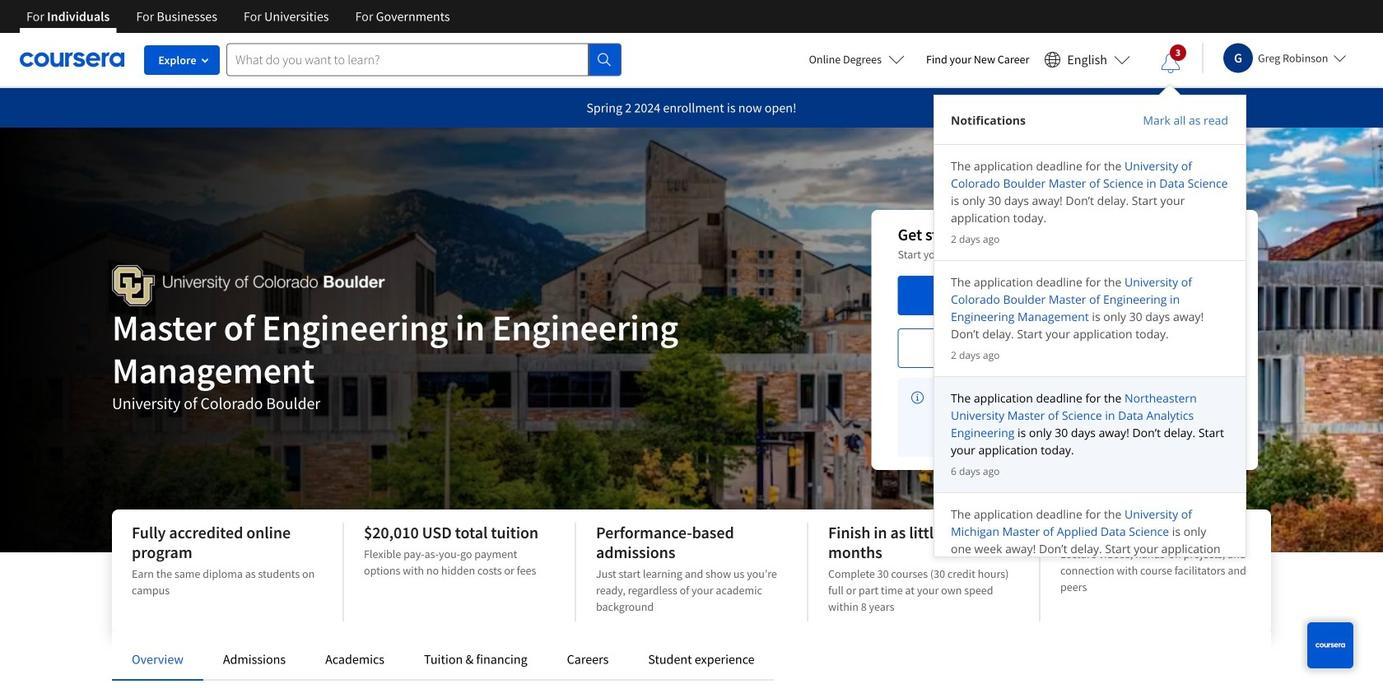 Task type: locate. For each thing, give the bounding box(es) containing it.
coursera image
[[20, 46, 124, 73]]

What do you want to learn? text field
[[226, 43, 589, 76]]

None search field
[[226, 43, 622, 76]]

university of colorado boulder logo image
[[112, 265, 385, 306]]



Task type: describe. For each thing, give the bounding box(es) containing it.
banner navigation
[[13, 0, 463, 33]]



